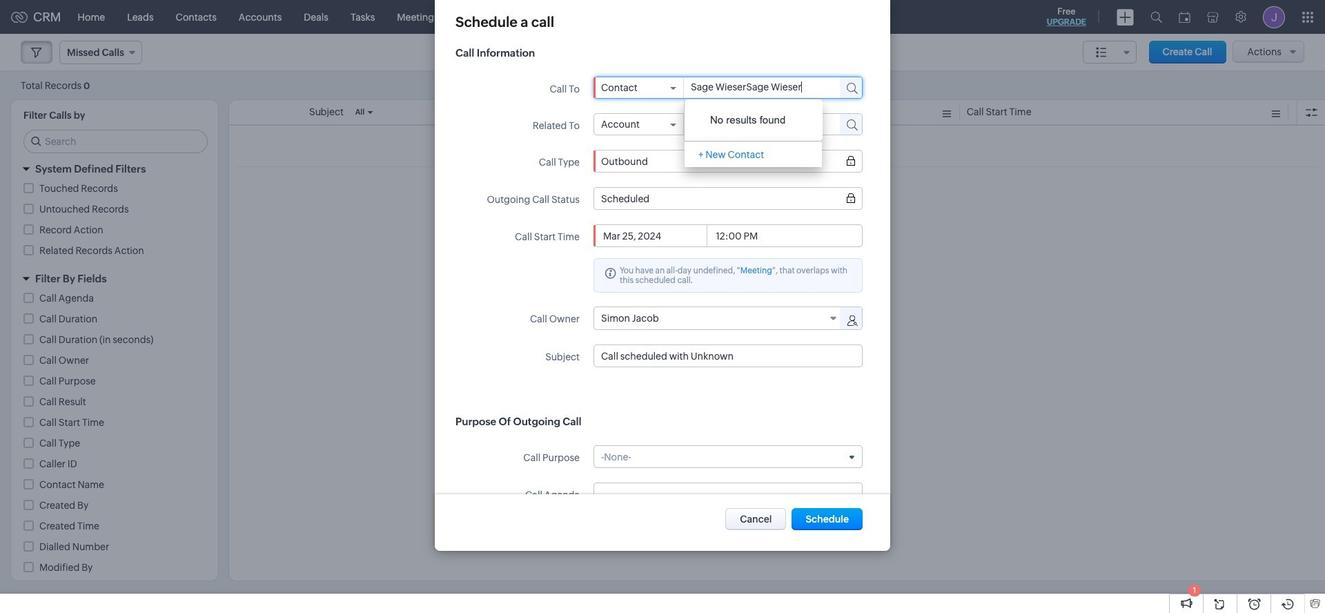 Task type: describe. For each thing, give the bounding box(es) containing it.
profile image
[[1264, 6, 1286, 28]]

calendar image
[[1179, 11, 1191, 22]]

mmm d, yyyy text field
[[601, 230, 707, 241]]

profile element
[[1255, 0, 1294, 33]]

Search text field
[[24, 131, 207, 153]]



Task type: vqa. For each thing, say whether or not it's contained in the screenshot.
hh:mm a "Text Box"
yes



Task type: locate. For each thing, give the bounding box(es) containing it.
hh:mm a text field
[[714, 230, 767, 241]]

logo image
[[11, 11, 28, 22]]

None text field
[[684, 77, 828, 97], [601, 350, 856, 361], [601, 489, 856, 500], [684, 77, 828, 97], [601, 350, 856, 361], [601, 489, 856, 500]]

None button
[[726, 508, 787, 530], [792, 508, 863, 530], [726, 508, 787, 530], [792, 508, 863, 530]]

search image
[[1151, 11, 1163, 23]]

search element
[[1143, 0, 1171, 34]]

None field
[[601, 82, 677, 93], [601, 119, 677, 130], [601, 156, 856, 167], [601, 193, 856, 204], [595, 307, 842, 329], [601, 451, 856, 462], [601, 82, 677, 93], [601, 119, 677, 130], [601, 156, 856, 167], [601, 193, 856, 204], [595, 307, 842, 329], [601, 451, 856, 462]]

create menu image
[[1117, 9, 1135, 25]]

create menu element
[[1109, 0, 1143, 33]]

None text field
[[684, 114, 832, 133]]



